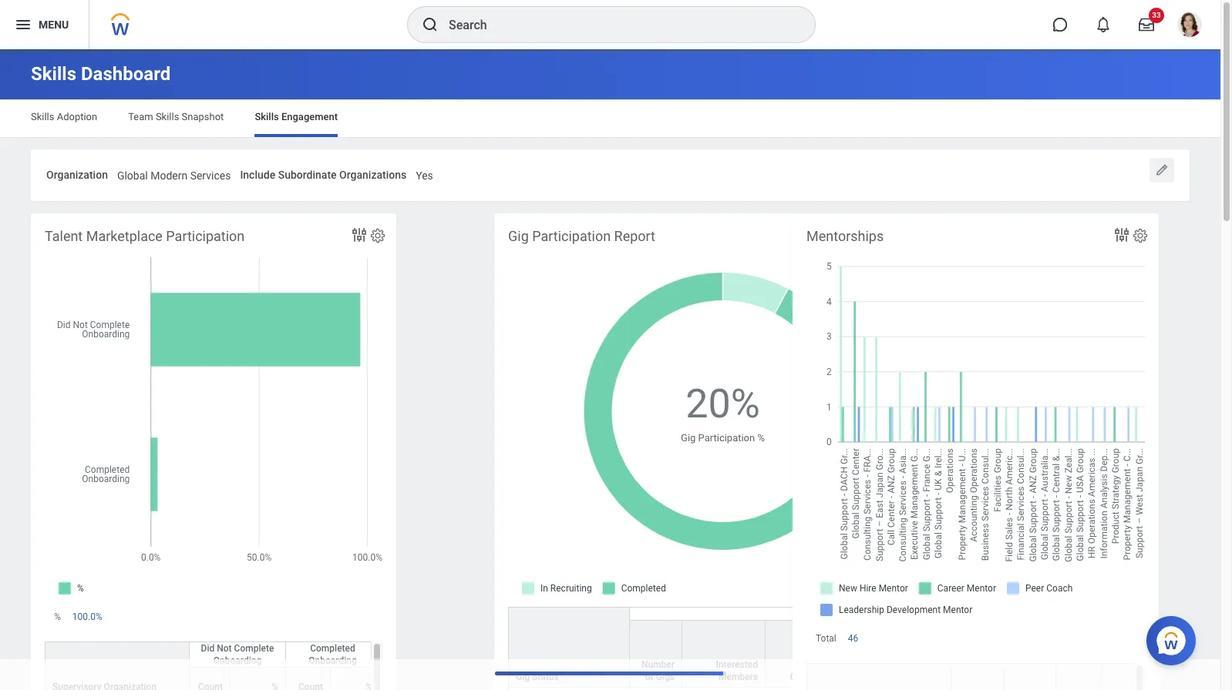 Task type: vqa. For each thing, say whether or not it's contained in the screenshot.
Workday Assistant region at the bottom right of page
no



Task type: locate. For each thing, give the bounding box(es) containing it.
configure talent marketplace participation image
[[369, 227, 386, 244]]

number up the gigs at bottom right
[[642, 660, 675, 671]]

marketplace
[[86, 228, 163, 244]]

talent marketplace participation
[[45, 228, 245, 244]]

2 configure and view chart data image from the left
[[1113, 226, 1131, 244]]

global
[[117, 170, 148, 182]]

leadership developmen button
[[1101, 665, 1191, 691]]

1 onboarding from the left
[[213, 656, 262, 667]]

% left 100.0%
[[54, 612, 61, 623]]

subordinate
[[278, 169, 337, 181]]

1 vertical spatial number
[[642, 660, 675, 671]]

search image
[[421, 15, 440, 34]]

services
[[190, 170, 231, 182]]

Search Workday  search field
[[449, 8, 783, 42]]

cell down status
[[508, 688, 630, 691]]

tab list
[[15, 100, 1205, 137]]

open
[[911, 660, 932, 671]]

1 horizontal spatial onboarding
[[309, 656, 357, 667]]

cell down the gigs at bottom right
[[630, 688, 682, 691]]

skills for skills adoption
[[31, 111, 54, 123]]

gig inside column header
[[516, 672, 530, 683]]

configure mentorships image
[[1132, 227, 1149, 244]]

cell
[[508, 688, 630, 691], [630, 688, 682, 691], [682, 688, 766, 691], [766, 688, 864, 691], [864, 688, 940, 691]]

organizations
[[339, 169, 407, 181]]

of
[[908, 635, 916, 646], [924, 648, 932, 658], [645, 672, 654, 683]]

did not complete onboarding
[[201, 644, 274, 667]]

1 horizontal spatial participation
[[532, 228, 611, 244]]

0 horizontal spatial of
[[645, 672, 654, 683]]

completed onboarding button
[[286, 643, 379, 668]]

0 horizontal spatial configure and view chart data image
[[350, 226, 369, 244]]

yes
[[416, 170, 433, 182]]

mentorships
[[807, 228, 884, 244]]

2 onboarding from the left
[[309, 656, 357, 667]]

33
[[1152, 11, 1161, 19]]

tab list containing skills adoption
[[15, 100, 1205, 137]]

1 configure and view chart data image from the left
[[350, 226, 369, 244]]

skills
[[31, 63, 76, 85], [31, 111, 54, 123], [156, 111, 179, 123], [255, 111, 279, 123]]

sum
[[886, 635, 905, 646]]

participation left report
[[532, 228, 611, 244]]

46 button
[[848, 633, 861, 645]]

0 vertical spatial total
[[828, 609, 848, 620]]

not
[[217, 644, 232, 655]]

3 cell from the left
[[682, 688, 766, 691]]

of inside number of gigs
[[645, 672, 654, 683]]

completed onboarding
[[309, 644, 357, 667]]

cell down positions
[[864, 688, 940, 691]]

gig status column header
[[508, 608, 630, 689]]

include
[[240, 169, 275, 181]]

talent marketplace participation element
[[31, 213, 477, 691]]

4 cell from the left
[[766, 688, 864, 691]]

menu
[[39, 18, 69, 31]]

team
[[128, 111, 153, 123]]

1 vertical spatial %
[[54, 612, 61, 623]]

gigs
[[656, 672, 675, 683]]

adoption
[[57, 111, 97, 123]]

0 horizontal spatial onboarding
[[213, 656, 262, 667]]

gig inside popup button
[[790, 672, 804, 683]]

of left the gigs at bottom right
[[645, 672, 654, 683]]

row containing did not complete onboarding
[[45, 642, 477, 691]]

1 horizontal spatial of
[[908, 635, 916, 646]]

skills left adoption
[[31, 111, 54, 123]]

team skills snapshot
[[128, 111, 224, 123]]

row
[[508, 608, 1046, 689], [508, 608, 1046, 689], [45, 642, 477, 691], [45, 643, 477, 691], [508, 688, 1046, 691]]

total inside popup button
[[828, 609, 848, 620]]

2 horizontal spatial of
[[924, 648, 932, 658]]

% down 20% "button"
[[758, 433, 765, 445]]

configure and view chart data image left 'configure talent marketplace participation' image
[[350, 226, 369, 244]]

number down sum
[[888, 648, 921, 658]]

of for sum
[[908, 635, 916, 646]]

sum of gig number of open positions
[[886, 635, 932, 683]]

%
[[758, 433, 765, 445], [54, 612, 61, 623]]

total
[[828, 609, 848, 620], [816, 634, 837, 645]]

20% button
[[686, 378, 762, 431]]

total up gig participants popup button
[[828, 609, 848, 620]]

column header down 100.0% button
[[45, 642, 190, 691]]

0 horizontal spatial number
[[642, 660, 675, 671]]

2 cell from the left
[[630, 688, 682, 691]]

gig for gig participation report
[[508, 228, 529, 244]]

gig for gig status
[[516, 672, 530, 683]]

0 vertical spatial of
[[908, 635, 916, 646]]

talent
[[45, 228, 83, 244]]

100.0% button
[[72, 611, 105, 624]]

1 horizontal spatial configure and view chart data image
[[1113, 226, 1131, 244]]

number of gigs
[[642, 660, 675, 683]]

configure and view chart data image
[[350, 226, 369, 244], [1113, 226, 1131, 244]]

configure and view chart data image for talent marketplace participation
[[350, 226, 369, 244]]

number
[[888, 648, 921, 658], [642, 660, 675, 671]]

skills up skills adoption
[[31, 63, 76, 85]]

2 vertical spatial of
[[645, 672, 654, 683]]

global modern services
[[117, 170, 231, 182]]

participation down 20% "button"
[[698, 433, 755, 445]]

0 vertical spatial number
[[888, 648, 921, 658]]

total left 46
[[816, 634, 837, 645]]

of right sum
[[908, 635, 916, 646]]

did
[[201, 644, 215, 655]]

1 horizontal spatial number
[[888, 648, 921, 658]]

participation
[[166, 228, 245, 244], [532, 228, 611, 244], [698, 433, 755, 445]]

completed
[[310, 644, 355, 655]]

onboarding
[[213, 656, 262, 667], [309, 656, 357, 667]]

0 horizontal spatial %
[[54, 612, 61, 623]]

skills for skills engagement
[[255, 111, 279, 123]]

0 horizontal spatial participation
[[166, 228, 245, 244]]

skills left engagement
[[255, 111, 279, 123]]

configure and view chart data image left 'configure mentorships' image
[[1113, 226, 1131, 244]]

include subordinate organizations element
[[416, 160, 433, 188]]

cell down members
[[682, 688, 766, 691]]

gig
[[508, 228, 529, 244], [681, 433, 696, 445], [918, 635, 932, 646], [516, 672, 530, 683], [790, 672, 804, 683]]

column header right complete
[[286, 643, 331, 691]]

gig participants
[[790, 672, 857, 683]]

20%
[[686, 381, 760, 428]]

column header
[[45, 642, 190, 691], [190, 643, 231, 691], [231, 643, 286, 691], [286, 643, 331, 691]]

column header left complete
[[190, 643, 231, 691]]

1 horizontal spatial %
[[758, 433, 765, 445]]

cell down gig participants
[[766, 688, 864, 691]]

0 vertical spatial %
[[758, 433, 765, 445]]

menu banner
[[0, 0, 1221, 49]]

1 vertical spatial total
[[816, 634, 837, 645]]

configure and view chart data image inside talent marketplace participation element
[[350, 226, 369, 244]]

skills adoption
[[31, 111, 97, 123]]

of up open
[[924, 648, 932, 658]]

edit image
[[1154, 163, 1170, 178]]

leadership developmen
[[1130, 679, 1184, 691]]

participation down services on the left of the page
[[166, 228, 245, 244]]

leadership
[[1139, 679, 1184, 689]]

2 horizontal spatial participation
[[698, 433, 755, 445]]

onboarding down 'completed'
[[309, 656, 357, 667]]

onboarding down not
[[213, 656, 262, 667]]

configure and view chart data image inside mentorships element
[[1113, 226, 1131, 244]]

participation inside 20% gig participation %
[[698, 433, 755, 445]]



Task type: describe. For each thing, give the bounding box(es) containing it.
number of gigs button
[[630, 621, 682, 688]]

organization
[[46, 169, 108, 181]]

20% gig participation %
[[681, 381, 765, 445]]

interested members button
[[682, 621, 765, 688]]

gig status button
[[509, 608, 629, 688]]

interested members
[[716, 660, 758, 683]]

row containing sum of gig number of open positions
[[508, 608, 1046, 689]]

row containing total
[[508, 608, 1046, 689]]

dashboard
[[81, 63, 171, 85]]

20% main content
[[0, 49, 1232, 691]]

organization element
[[117, 160, 231, 188]]

skills for skills dashboard
[[31, 63, 76, 85]]

46
[[848, 634, 859, 645]]

total inside mentorships element
[[816, 634, 837, 645]]

gig for gig participants
[[790, 672, 804, 683]]

menu button
[[0, 0, 89, 49]]

Yes text field
[[416, 160, 433, 187]]

gig participants button
[[766, 621, 864, 688]]

status
[[532, 672, 559, 683]]

sum of gig number of open positions button
[[864, 621, 939, 688]]

number inside sum of gig number of open positions
[[888, 648, 921, 658]]

include subordinate organizations
[[240, 169, 407, 181]]

complete
[[234, 644, 274, 655]]

inbox large image
[[1139, 17, 1154, 32]]

number of gigs column header
[[630, 608, 682, 689]]

column header right did
[[231, 643, 286, 691]]

profile logan mcneil image
[[1178, 12, 1202, 40]]

interested members column header
[[682, 608, 766, 689]]

% inside talent marketplace participation element
[[54, 612, 61, 623]]

5 cell from the left
[[864, 688, 940, 691]]

positions
[[893, 672, 932, 683]]

mentorships element
[[793, 213, 1232, 691]]

onboarding inside did not complete onboarding
[[213, 656, 262, 667]]

tab list inside 20% main content
[[15, 100, 1205, 137]]

% inside 20% gig participation %
[[758, 433, 765, 445]]

modern
[[151, 170, 188, 182]]

configure and view chart data image for mentorships
[[1113, 226, 1131, 244]]

33 button
[[1130, 8, 1164, 42]]

of for number
[[645, 672, 654, 683]]

members
[[719, 672, 758, 683]]

engagement
[[281, 111, 338, 123]]

gig participation report element
[[494, 213, 1046, 691]]

skills right team
[[156, 111, 179, 123]]

gig inside sum of gig number of open positions
[[918, 635, 932, 646]]

did not complete onboarding button
[[190, 643, 285, 668]]

participation for 20%
[[698, 433, 755, 445]]

leadership developmen row
[[807, 664, 1232, 691]]

1 cell from the left
[[508, 688, 630, 691]]

notifications large image
[[1096, 17, 1111, 32]]

gig status
[[516, 672, 559, 683]]

skills engagement
[[255, 111, 338, 123]]

gig inside 20% gig participation %
[[681, 433, 696, 445]]

onboarding inside completed onboarding popup button
[[309, 656, 357, 667]]

Global Modern Services text field
[[117, 160, 231, 187]]

interested
[[716, 660, 758, 671]]

participation for talent
[[166, 228, 245, 244]]

skills dashboard
[[31, 63, 171, 85]]

justify image
[[14, 15, 32, 34]]

snapshot
[[182, 111, 224, 123]]

number inside column header
[[642, 660, 675, 671]]

total button
[[630, 608, 1046, 621]]

100.0%
[[72, 612, 102, 623]]

gig participation report
[[508, 228, 655, 244]]

participants
[[807, 672, 857, 683]]

1 vertical spatial of
[[924, 648, 932, 658]]

report
[[614, 228, 655, 244]]



